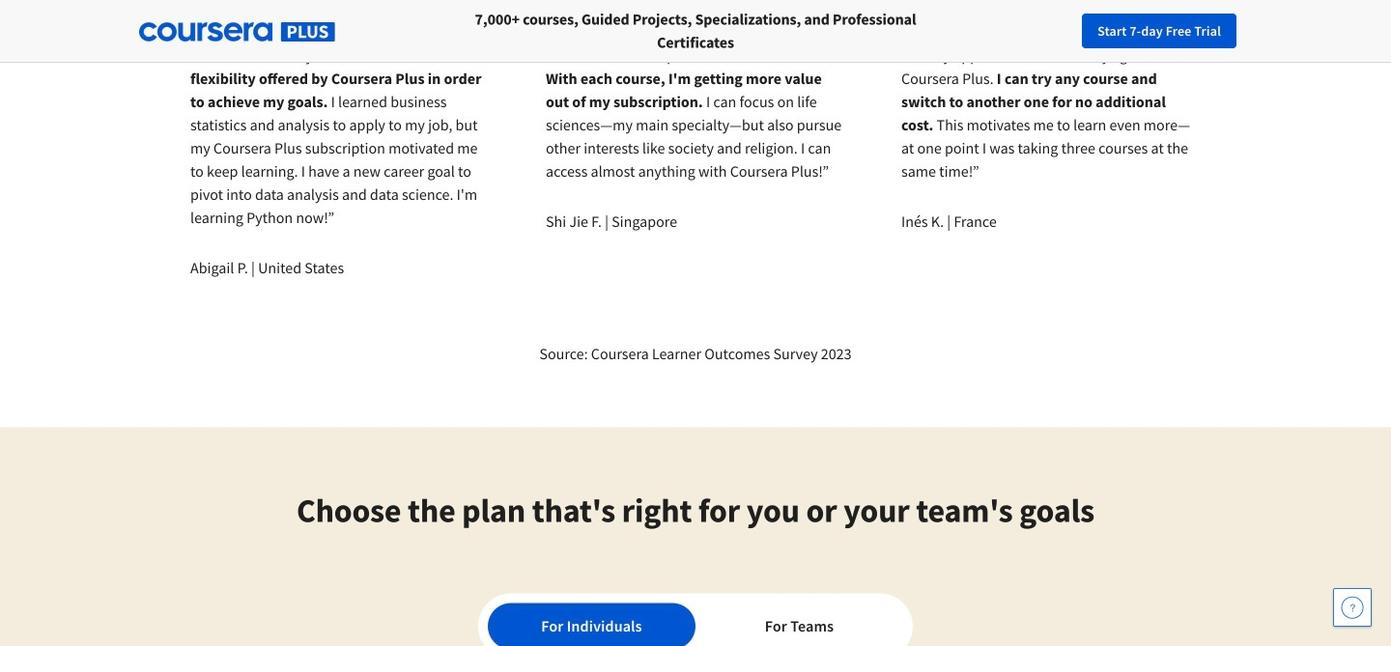 Task type: locate. For each thing, give the bounding box(es) containing it.
menu item
[[1120, 8, 1229, 55]]

slides group
[[162, 0, 1229, 299]]

None search field
[[295, 10, 764, 53]]

menu
[[838, 0, 1345, 63]]



Task type: vqa. For each thing, say whether or not it's contained in the screenshot.
menu
yes



Task type: describe. For each thing, give the bounding box(es) containing it.
help center image
[[1341, 596, 1364, 619]]

coursera image
[[46, 16, 169, 47]]

price comparison tab tab list
[[488, 603, 903, 646]]

coursera plus image
[[139, 22, 335, 42]]

What do you want to learn? text field
[[295, 10, 764, 53]]



